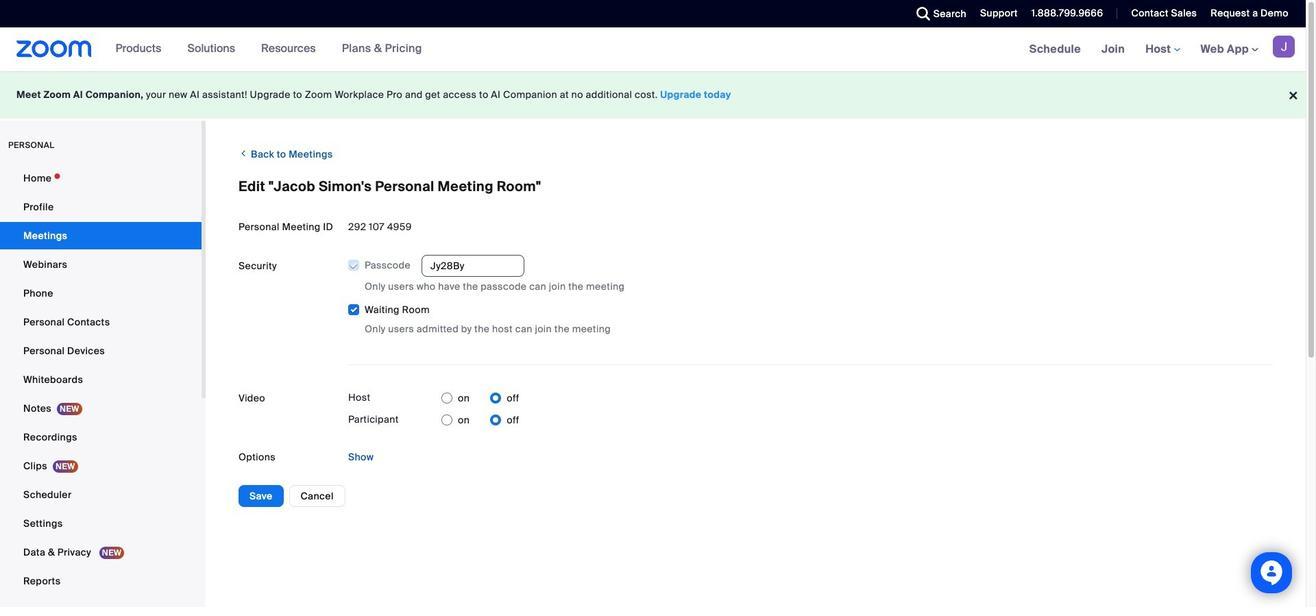 Task type: describe. For each thing, give the bounding box(es) containing it.
profile picture image
[[1274, 36, 1296, 58]]

zoom logo image
[[16, 40, 92, 58]]

left image
[[239, 147, 249, 161]]



Task type: vqa. For each thing, say whether or not it's contained in the screenshot.
Licensed
no



Task type: locate. For each thing, give the bounding box(es) containing it.
meetings navigation
[[1020, 27, 1307, 72]]

None text field
[[422, 255, 525, 277]]

option group
[[442, 388, 520, 410], [442, 410, 520, 432]]

product information navigation
[[105, 27, 433, 71]]

banner
[[0, 27, 1307, 72]]

1 option group from the top
[[442, 388, 520, 410]]

2 option group from the top
[[442, 410, 520, 432]]

footer
[[0, 71, 1307, 119]]

group
[[348, 255, 1274, 337]]

personal menu menu
[[0, 165, 202, 597]]



